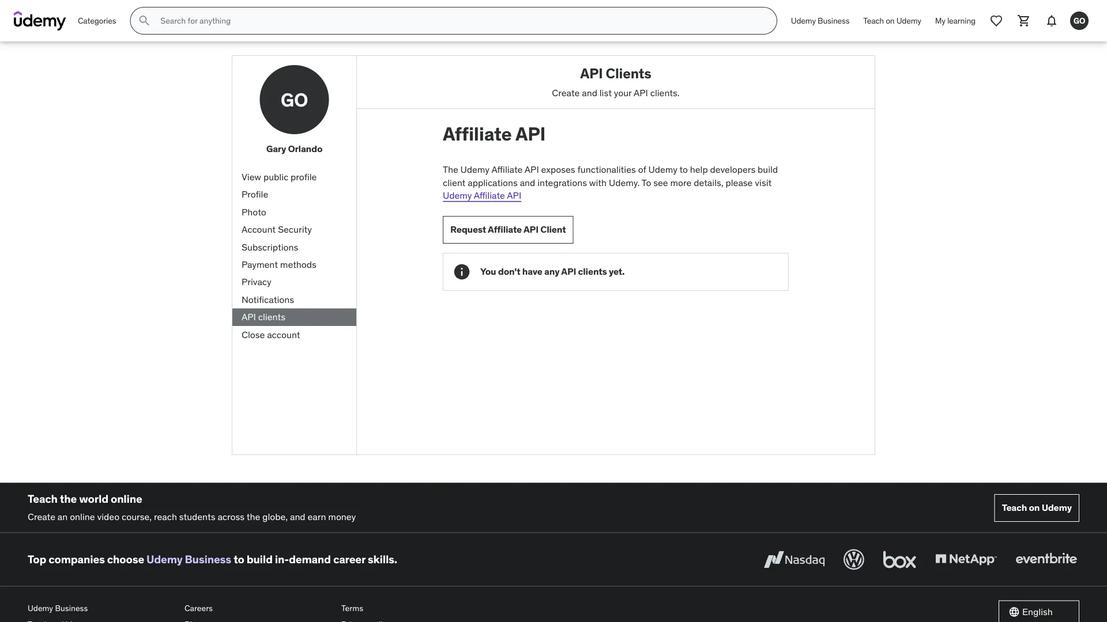 Task type: locate. For each thing, give the bounding box(es) containing it.
account security link
[[232, 221, 356, 239]]

build inside the udemy affiliate api exposes functionalities of udemy to help developers build client applications and integrations with udemy.  to see more details, please visit udemy affiliate api
[[758, 164, 778, 176]]

api right your
[[634, 87, 648, 98]]

photo link
[[232, 204, 356, 221]]

teach on udemy link up eventbrite image
[[995, 495, 1080, 522]]

clients
[[578, 266, 607, 278], [258, 311, 285, 323]]

students
[[179, 511, 215, 523]]

account
[[242, 224, 276, 236]]

1 horizontal spatial online
[[111, 493, 142, 506]]

and left integrations
[[520, 177, 535, 189]]

1 vertical spatial on
[[1029, 502, 1040, 514]]

have
[[522, 266, 542, 278]]

payment methods link
[[232, 256, 356, 274]]

close
[[242, 329, 265, 341]]

don't
[[498, 266, 520, 278]]

0 horizontal spatial business
[[55, 604, 88, 614]]

1 vertical spatial the
[[247, 511, 260, 523]]

1 vertical spatial online
[[70, 511, 95, 523]]

reach
[[154, 511, 177, 523]]

1 vertical spatial to
[[234, 553, 244, 567]]

0 horizontal spatial on
[[886, 15, 895, 26]]

1 horizontal spatial the
[[247, 511, 260, 523]]

api up list
[[580, 65, 603, 82]]

udemy business link
[[784, 7, 857, 35], [147, 553, 231, 567], [28, 601, 175, 617]]

request affiliate api client button
[[443, 216, 573, 244]]

0 horizontal spatial build
[[247, 553, 273, 567]]

api
[[580, 65, 603, 82], [634, 87, 648, 98], [515, 122, 546, 145], [525, 164, 539, 176], [507, 190, 521, 201], [524, 224, 539, 236], [561, 266, 576, 278], [242, 311, 256, 323]]

udemy business
[[791, 15, 850, 26], [28, 604, 88, 614]]

teach on udemy up eventbrite image
[[1002, 502, 1072, 514]]

Search for anything text field
[[158, 11, 763, 31]]

1 horizontal spatial build
[[758, 164, 778, 176]]

1 horizontal spatial go
[[1074, 15, 1085, 26]]

1 horizontal spatial teach on udemy
[[1002, 502, 1072, 514]]

profile
[[242, 189, 268, 200]]

shopping cart with 0 items image
[[1017, 14, 1031, 28]]

to left in-
[[234, 553, 244, 567]]

2 horizontal spatial and
[[582, 87, 597, 98]]

and left list
[[582, 87, 597, 98]]

teach on udemy left my
[[863, 15, 921, 26]]

0 vertical spatial create
[[552, 87, 580, 98]]

build
[[758, 164, 778, 176], [247, 553, 273, 567]]

applications
[[468, 177, 518, 189]]

create left an
[[28, 511, 55, 523]]

create left list
[[552, 87, 580, 98]]

teach on udemy
[[863, 15, 921, 26], [1002, 502, 1072, 514]]

notifications link
[[232, 291, 356, 309]]

methods
[[280, 259, 317, 271]]

2 vertical spatial business
[[55, 604, 88, 614]]

0 horizontal spatial and
[[290, 511, 305, 523]]

teach on udemy link left my
[[857, 7, 928, 35]]

api up close
[[242, 311, 256, 323]]

gary
[[266, 143, 286, 155]]

0 horizontal spatial udemy business
[[28, 604, 88, 614]]

nasdaq image
[[761, 547, 828, 573]]

clients left yet.
[[578, 266, 607, 278]]

to
[[642, 177, 651, 189]]

2 vertical spatial and
[[290, 511, 305, 523]]

integrations
[[538, 177, 587, 189]]

0 vertical spatial and
[[582, 87, 597, 98]]

0 vertical spatial the
[[60, 493, 77, 506]]

0 horizontal spatial to
[[234, 553, 244, 567]]

udemy
[[791, 15, 816, 26], [897, 15, 921, 26], [460, 164, 490, 176], [648, 164, 677, 176], [443, 190, 472, 201], [1042, 502, 1072, 514], [147, 553, 183, 567], [28, 604, 53, 614]]

1 vertical spatial business
[[185, 553, 231, 567]]

and for online
[[290, 511, 305, 523]]

1 horizontal spatial and
[[520, 177, 535, 189]]

0 horizontal spatial clients
[[258, 311, 285, 323]]

teach inside teach the world online create an online video course, reach students across the globe, and earn money
[[28, 493, 58, 506]]

teach on udemy link
[[857, 7, 928, 35], [995, 495, 1080, 522]]

0 horizontal spatial teach
[[28, 493, 58, 506]]

1 vertical spatial teach on udemy
[[1002, 502, 1072, 514]]

more
[[670, 177, 692, 189]]

gary orlando
[[266, 143, 323, 155]]

the up an
[[60, 493, 77, 506]]

and
[[582, 87, 597, 98], [520, 177, 535, 189], [290, 511, 305, 523]]

api right any
[[561, 266, 576, 278]]

1 horizontal spatial teach on udemy link
[[995, 495, 1080, 522]]

0 vertical spatial teach on udemy link
[[857, 7, 928, 35]]

top
[[28, 553, 46, 567]]

notifications
[[242, 294, 294, 306]]

1 horizontal spatial to
[[680, 164, 688, 176]]

0 vertical spatial to
[[680, 164, 688, 176]]

0 horizontal spatial create
[[28, 511, 55, 523]]

and left the earn
[[290, 511, 305, 523]]

online right an
[[70, 511, 95, 523]]

the
[[60, 493, 77, 506], [247, 511, 260, 523]]

1 vertical spatial clients
[[258, 311, 285, 323]]

the left "globe,"
[[247, 511, 260, 523]]

view
[[242, 171, 261, 183]]

list
[[600, 87, 612, 98]]

clients inside view public profile profile photo account security subscriptions payment methods privacy notifications api clients close account
[[258, 311, 285, 323]]

and inside the udemy affiliate api exposes functionalities of udemy to help developers build client applications and integrations with udemy.  to see more details, please visit udemy affiliate api
[[520, 177, 535, 189]]

0 horizontal spatial teach on udemy
[[863, 15, 921, 26]]

clients down 'notifications'
[[258, 311, 285, 323]]

profile link
[[232, 186, 356, 204]]

api left client
[[524, 224, 539, 236]]

udemy image
[[14, 11, 66, 31]]

0 vertical spatial teach on udemy
[[863, 15, 921, 26]]

go right notifications icon
[[1074, 15, 1085, 26]]

your
[[614, 87, 632, 98]]

1 horizontal spatial create
[[552, 87, 580, 98]]

on left my
[[886, 15, 895, 26]]

0 vertical spatial build
[[758, 164, 778, 176]]

request
[[450, 224, 486, 236]]

0 vertical spatial udemy business
[[791, 15, 850, 26]]

categories
[[78, 15, 116, 26]]

api inside request affiliate api client button
[[524, 224, 539, 236]]

api clients create and list your api clients.
[[552, 65, 680, 98]]

1 vertical spatial create
[[28, 511, 55, 523]]

1 horizontal spatial clients
[[578, 266, 607, 278]]

demand
[[289, 553, 331, 567]]

0 horizontal spatial go
[[281, 88, 308, 111]]

1 vertical spatial and
[[520, 177, 535, 189]]

1 vertical spatial teach on udemy link
[[995, 495, 1080, 522]]

0 vertical spatial business
[[818, 15, 850, 26]]

small image
[[1009, 607, 1020, 618]]

video
[[97, 511, 119, 523]]

my
[[935, 15, 946, 26]]

world
[[79, 493, 108, 506]]

create
[[552, 87, 580, 98], [28, 511, 55, 523]]

globe,
[[262, 511, 288, 523]]

affiliate
[[443, 122, 512, 145], [492, 164, 523, 176], [474, 190, 505, 201], [488, 224, 522, 236]]

0 horizontal spatial the
[[60, 493, 77, 506]]

affiliate inside button
[[488, 224, 522, 236]]

go
[[1074, 15, 1085, 26], [281, 88, 308, 111]]

the
[[443, 164, 458, 176]]

1 horizontal spatial on
[[1029, 502, 1040, 514]]

create inside teach the world online create an online video course, reach students across the globe, and earn money
[[28, 511, 55, 523]]

business
[[818, 15, 850, 26], [185, 553, 231, 567], [55, 604, 88, 614]]

online
[[111, 493, 142, 506], [70, 511, 95, 523]]

on up eventbrite image
[[1029, 502, 1040, 514]]

go link
[[1066, 7, 1093, 35]]

and inside teach the world online create an online video course, reach students across the globe, and earn money
[[290, 511, 305, 523]]

to up more
[[680, 164, 688, 176]]

1 vertical spatial udemy business
[[28, 604, 88, 614]]

affiliate right request
[[488, 224, 522, 236]]

build up visit
[[758, 164, 778, 176]]

0 vertical spatial clients
[[578, 266, 607, 278]]

earn
[[308, 511, 326, 523]]

close account link
[[232, 326, 356, 344]]

online up course,
[[111, 493, 142, 506]]

wishlist image
[[990, 14, 1003, 28]]

build left in-
[[247, 553, 273, 567]]

go up the gary orlando
[[281, 88, 308, 111]]

notifications image
[[1045, 14, 1059, 28]]



Task type: describe. For each thing, give the bounding box(es) containing it.
any
[[544, 266, 560, 278]]

udemy.
[[609, 177, 640, 189]]

careers
[[185, 604, 213, 614]]

netapp image
[[933, 547, 999, 573]]

view public profile profile photo account security subscriptions payment methods privacy notifications api clients close account
[[242, 171, 317, 341]]

companies
[[49, 553, 105, 567]]

1 vertical spatial udemy business link
[[147, 553, 231, 567]]

2 vertical spatial udemy business link
[[28, 601, 175, 617]]

udemy affiliate api link
[[443, 190, 521, 201]]

privacy link
[[232, 274, 356, 291]]

1 horizontal spatial udemy business
[[791, 15, 850, 26]]

the udemy affiliate api exposes functionalities of udemy to help developers build client applications and integrations with udemy.  to see more details, please visit udemy affiliate api
[[443, 164, 778, 201]]

learning
[[947, 15, 976, 26]]

in-
[[275, 553, 289, 567]]

create inside the api clients create and list your api clients.
[[552, 87, 580, 98]]

affiliate up the at the left of page
[[443, 122, 512, 145]]

eventbrite image
[[1013, 547, 1080, 573]]

api left exposes
[[525, 164, 539, 176]]

0 horizontal spatial teach on udemy link
[[857, 7, 928, 35]]

photo
[[242, 206, 266, 218]]

visit
[[755, 177, 772, 189]]

categories button
[[71, 7, 123, 35]]

client
[[443, 177, 466, 189]]

payment
[[242, 259, 278, 271]]

please
[[726, 177, 753, 189]]

skills.
[[368, 553, 397, 567]]

and for api
[[520, 177, 535, 189]]

developers
[[710, 164, 756, 176]]

see
[[653, 177, 668, 189]]

2 horizontal spatial business
[[818, 15, 850, 26]]

api down applications
[[507, 190, 521, 201]]

api inside view public profile profile photo account security subscriptions payment methods privacy notifications api clients close account
[[242, 311, 256, 323]]

functionalities
[[577, 164, 636, 176]]

client
[[541, 224, 566, 236]]

0 vertical spatial go
[[1074, 15, 1085, 26]]

api clients link
[[232, 309, 356, 326]]

volkswagen image
[[841, 547, 867, 573]]

affiliate up applications
[[492, 164, 523, 176]]

0 horizontal spatial online
[[70, 511, 95, 523]]

0 vertical spatial on
[[886, 15, 895, 26]]

1 horizontal spatial teach
[[863, 15, 884, 26]]

of
[[638, 164, 646, 176]]

subscriptions link
[[232, 239, 356, 256]]

careers link
[[185, 601, 332, 617]]

teach the world online create an online video course, reach students across the globe, and earn money
[[28, 493, 356, 523]]

to inside the udemy affiliate api exposes functionalities of udemy to help developers build client applications and integrations with udemy.  to see more details, please visit udemy affiliate api
[[680, 164, 688, 176]]

0 vertical spatial online
[[111, 493, 142, 506]]

subscriptions
[[242, 241, 298, 253]]

my learning
[[935, 15, 976, 26]]

terms
[[341, 604, 363, 614]]

security
[[278, 224, 312, 236]]

exposes
[[541, 164, 575, 176]]

english
[[1022, 606, 1053, 618]]

clients.
[[650, 87, 680, 98]]

submit search image
[[137, 14, 151, 28]]

public
[[263, 171, 288, 183]]

profile
[[291, 171, 317, 183]]

privacy
[[242, 276, 271, 288]]

1 vertical spatial go
[[281, 88, 308, 111]]

terms link
[[341, 601, 489, 617]]

clients
[[606, 65, 651, 82]]

api up exposes
[[515, 122, 546, 145]]

0 vertical spatial udemy business link
[[784, 7, 857, 35]]

across
[[218, 511, 245, 523]]

1 vertical spatial build
[[247, 553, 273, 567]]

1 horizontal spatial business
[[185, 553, 231, 567]]

you don't have any api clients yet.
[[480, 266, 625, 278]]

help
[[690, 164, 708, 176]]

view public profile link
[[232, 169, 356, 186]]

top companies choose udemy business to build in-demand career skills.
[[28, 553, 397, 567]]

yet.
[[609, 266, 625, 278]]

english button
[[999, 601, 1080, 623]]

affiliate down applications
[[474, 190, 505, 201]]

orlando
[[288, 143, 323, 155]]

course,
[[122, 511, 152, 523]]

money
[[328, 511, 356, 523]]

choose
[[107, 553, 144, 567]]

and inside the api clients create and list your api clients.
[[582, 87, 597, 98]]

request affiliate api client
[[450, 224, 566, 236]]

career
[[333, 553, 366, 567]]

details,
[[694, 177, 724, 189]]

account
[[267, 329, 300, 341]]

you
[[480, 266, 496, 278]]

2 horizontal spatial teach
[[1002, 502, 1027, 514]]

affiliate api
[[443, 122, 546, 145]]

box image
[[881, 547, 919, 573]]

my learning link
[[928, 7, 983, 35]]

with
[[589, 177, 607, 189]]

an
[[58, 511, 68, 523]]



Task type: vqa. For each thing, say whether or not it's contained in the screenshot.
leftmost exercises
no



